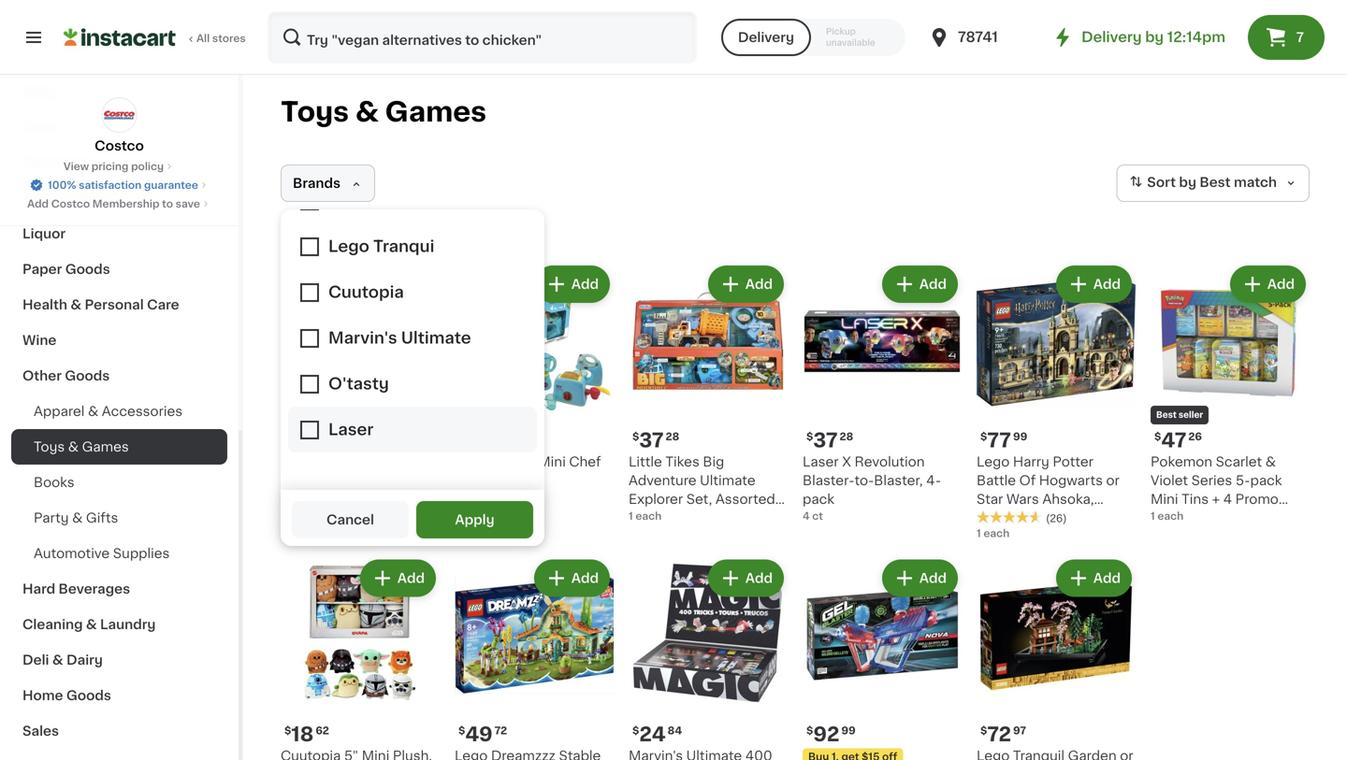 Task type: describe. For each thing, give the bounding box(es) containing it.
1 inside the tasty junior mini chef 4-in-1 playset
[[487, 474, 492, 488]]

set,
[[687, 493, 712, 506]]

tasty
[[455, 456, 490, 469]]

0 horizontal spatial costco
[[51, 199, 90, 209]]

each down the tins
[[1158, 511, 1184, 522]]

each down the explorer
[[636, 511, 662, 522]]

& for party & gifts link
[[72, 512, 83, 525]]

product group containing 12
[[281, 262, 440, 487]]

harry
[[1013, 456, 1050, 469]]

$ for the product group containing 92
[[807, 726, 814, 737]]

by for sort
[[1180, 176, 1197, 189]]

& for cleaning & laundry link at the left bottom of the page
[[86, 619, 97, 632]]

home goods link
[[11, 679, 227, 714]]

sales link
[[11, 714, 227, 750]]

electronics
[[22, 156, 99, 169]]

$ for the product group containing 12
[[285, 432, 291, 442]]

by for delivery
[[1146, 30, 1164, 44]]

tasty junior mini chef 4-in-1 playset button
[[455, 262, 614, 490]]

health & personal care link
[[11, 287, 227, 323]]

books
[[34, 476, 75, 489]]

deli
[[22, 654, 49, 667]]

cancel button
[[292, 502, 409, 539]]

blaster,
[[874, 474, 923, 488]]

little
[[629, 456, 662, 469]]

electronics link
[[11, 145, 227, 181]]

product group containing 24
[[629, 556, 788, 761]]

pack inside pokemon scarlet & violet series 5-pack mini tins + 4 promo cards
[[1251, 474, 1283, 488]]

gifts
[[86, 512, 118, 525]]

1 vertical spatial toys & games
[[34, 441, 129, 454]]

goods for paper goods
[[65, 263, 110, 276]]

other goods
[[22, 370, 110, 383]]

hard beverages
[[22, 583, 130, 596]]

each inside 'costco monopoly 1 each'
[[288, 474, 314, 484]]

dairy
[[66, 654, 103, 667]]

wars
[[1007, 493, 1040, 506]]

hogwarts
[[1040, 474, 1103, 488]]

laser x revolution blaster-to-blaster, 4- pack 4 ct
[[803, 456, 942, 522]]

37 for little tikes big adventure ultimate explorer set, assorted set
[[640, 431, 664, 451]]

& up brands dropdown button at the left top
[[355, 99, 379, 125]]

ultimate
[[700, 474, 756, 488]]

pack inside laser x revolution blaster-to-blaster, 4- pack 4 ct
[[803, 493, 835, 506]]

automotive supplies link
[[11, 536, 227, 572]]

+
[[1213, 493, 1220, 506]]

12:14pm
[[1168, 30, 1226, 44]]

promo
[[1236, 493, 1279, 506]]

adventure
[[629, 474, 697, 488]]

add for the product group containing add
[[572, 278, 599, 291]]

$ 37 28 for laser x revolution blaster-to-blaster, 4- pack
[[807, 431, 854, 451]]

automotive
[[34, 547, 110, 561]]

28 for little tikes big adventure ultimate explorer set, assorted set
[[666, 432, 680, 442]]

Best match Sort by field
[[1117, 165, 1310, 202]]

costco for costco monopoly 1 each
[[281, 456, 329, 469]]

1 horizontal spatial 1 each
[[977, 529, 1010, 539]]

92
[[814, 725, 840, 745]]

add for the product group containing 24
[[746, 572, 773, 585]]

match
[[1234, 176, 1277, 189]]

membership
[[92, 199, 160, 209]]

brands
[[293, 177, 341, 190]]

product group containing 47
[[1151, 262, 1310, 525]]

pricing
[[91, 161, 129, 172]]

1 horizontal spatial 72
[[988, 725, 1012, 745]]

deli & dairy link
[[11, 643, 227, 679]]

personal
[[85, 299, 144, 312]]

1 inside 'costco monopoly 1 each'
[[281, 474, 285, 484]]

best seller
[[1157, 411, 1204, 420]]

cards
[[1151, 512, 1190, 525]]

view pricing policy link
[[64, 159, 175, 174]]

series
[[1192, 474, 1233, 488]]

$ 72 97
[[981, 725, 1027, 745]]

cleaning & laundry
[[22, 619, 156, 632]]

add for the product group containing 77
[[1094, 278, 1121, 291]]

49
[[465, 725, 493, 745]]

cleaning & laundry link
[[11, 607, 227, 643]]

12
[[291, 431, 313, 451]]

7 button
[[1248, 15, 1325, 60]]

best for best match
[[1200, 176, 1231, 189]]

apply button
[[416, 502, 533, 539]]

each down star
[[984, 529, 1010, 539]]

all stores
[[197, 33, 246, 44]]

little tikes big adventure ultimate explorer set, assorted set
[[629, 456, 776, 525]]

home
[[22, 690, 63, 703]]

costco for costco
[[95, 139, 144, 153]]

set inside 'little tikes big adventure ultimate explorer set, assorted set'
[[629, 512, 651, 525]]

junior
[[494, 456, 535, 469]]

explorer
[[629, 493, 683, 506]]

beer
[[22, 192, 54, 205]]

$ 77 99
[[981, 431, 1028, 451]]

product group containing 77
[[977, 262, 1136, 541]]

$ for the product group containing 47
[[1155, 432, 1162, 442]]

$ 18 62
[[285, 725, 329, 745]]

save
[[176, 199, 200, 209]]

1 down violet
[[1151, 511, 1156, 522]]

4 inside pokemon scarlet & violet series 5-pack mini tins + 4 promo cards
[[1224, 493, 1233, 506]]

72 inside $ 49 72
[[495, 726, 507, 737]]

ct
[[813, 511, 823, 522]]

product group containing 72
[[977, 556, 1136, 761]]

$ 24 84
[[633, 725, 682, 745]]

cancel
[[327, 514, 374, 527]]

5-
[[1236, 474, 1251, 488]]

playset
[[496, 474, 545, 488]]

28 for laser x revolution blaster-to-blaster, 4- pack
[[840, 432, 854, 442]]

1 each for 37
[[629, 511, 662, 522]]

product group containing 18
[[281, 556, 440, 761]]

$ 37 28 for little tikes big adventure ultimate explorer set, assorted set
[[633, 431, 680, 451]]

party & gifts link
[[11, 501, 227, 536]]

costco link
[[95, 97, 144, 155]]

assorted inside lego harry potter battle of hogwarts or star wars ahsoka, assorted set
[[977, 512, 1037, 525]]

add costco membership to save link
[[27, 197, 211, 212]]

big
[[703, 456, 725, 469]]

floral
[[22, 121, 60, 134]]

$ for the product group containing 24
[[633, 726, 640, 737]]

party & gifts
[[34, 512, 118, 525]]

party
[[34, 512, 69, 525]]

99 for 77
[[1013, 432, 1028, 442]]

4 inside laser x revolution blaster-to-blaster, 4- pack 4 ct
[[803, 511, 810, 522]]

delivery by 12:14pm link
[[1052, 26, 1226, 49]]

goods for other goods
[[65, 370, 110, 383]]

84
[[668, 726, 682, 737]]

violet
[[1151, 474, 1189, 488]]

product group containing add
[[455, 262, 614, 490]]

62
[[316, 726, 329, 737]]

lego harry potter battle of hogwarts or star wars ahsoka, assorted set
[[977, 456, 1120, 525]]

wine link
[[11, 323, 227, 358]]



Task type: locate. For each thing, give the bounding box(es) containing it.
& right health
[[71, 299, 81, 312]]

1 down star
[[977, 529, 981, 539]]

add
[[27, 199, 49, 209], [398, 278, 425, 291], [572, 278, 599, 291], [746, 278, 773, 291], [920, 278, 947, 291], [1094, 278, 1121, 291], [1268, 278, 1295, 291], [398, 572, 425, 585], [572, 572, 599, 585], [746, 572, 773, 585], [920, 572, 947, 585], [1094, 572, 1121, 585]]

1 each down the explorer
[[629, 511, 662, 522]]

mini inside pokemon scarlet & violet series 5-pack mini tins + 4 promo cards
[[1151, 493, 1179, 506]]

goods for home goods
[[66, 690, 111, 703]]

0 vertical spatial toys
[[281, 99, 349, 125]]

78741 button
[[928, 11, 1041, 64]]

service type group
[[721, 19, 906, 56]]

set down the explorer
[[629, 512, 651, 525]]

72 left 97
[[988, 725, 1012, 745]]

99 inside $ 92 99
[[842, 726, 856, 737]]

0 horizontal spatial 99
[[842, 726, 856, 737]]

hard beverages link
[[11, 572, 227, 607]]

4 left ct
[[803, 511, 810, 522]]

policy
[[131, 161, 164, 172]]

1 each down the tins
[[1151, 511, 1184, 522]]

beer & cider link
[[11, 181, 227, 216]]

by left 12:14pm
[[1146, 30, 1164, 44]]

lego
[[977, 456, 1010, 469]]

sort by
[[1148, 176, 1197, 189]]

costco down $ 12 40
[[281, 456, 329, 469]]

floral link
[[11, 109, 227, 145]]

hard
[[22, 583, 55, 596]]

$ inside $ 24 84
[[633, 726, 640, 737]]

laser
[[803, 456, 839, 469]]

instacart logo image
[[64, 26, 176, 49]]

0 horizontal spatial 72
[[495, 726, 507, 737]]

baby link
[[11, 74, 227, 109]]

monopoly
[[332, 456, 399, 469]]

1 each for 47
[[1151, 511, 1184, 522]]

delivery for delivery
[[738, 31, 795, 44]]

2 $ 37 28 from the left
[[807, 431, 854, 451]]

& for deli & dairy link
[[52, 654, 63, 667]]

sort
[[1148, 176, 1176, 189]]

care
[[147, 299, 179, 312]]

toys inside toys & games link
[[34, 441, 65, 454]]

games down apparel & accessories
[[82, 441, 129, 454]]

1 vertical spatial assorted
[[977, 512, 1037, 525]]

0 horizontal spatial mini
[[538, 456, 566, 469]]

& down 100%
[[57, 192, 68, 205]]

2 horizontal spatial costco
[[281, 456, 329, 469]]

to-
[[855, 474, 874, 488]]

mini left chef
[[538, 456, 566, 469]]

paper
[[22, 263, 62, 276]]

1 horizontal spatial assorted
[[977, 512, 1037, 525]]

delivery for delivery by 12:14pm
[[1082, 30, 1142, 44]]

1 28 from the left
[[666, 432, 680, 442]]

1 4- from the left
[[455, 474, 470, 488]]

by
[[1146, 30, 1164, 44], [1180, 176, 1197, 189]]

supplies
[[113, 547, 170, 561]]

other goods link
[[11, 358, 227, 394]]

0 vertical spatial 99
[[1013, 432, 1028, 442]]

4- inside the tasty junior mini chef 4-in-1 playset
[[455, 474, 470, 488]]

1 each down star
[[977, 529, 1010, 539]]

best
[[1200, 176, 1231, 189], [1157, 411, 1177, 420]]

4-
[[455, 474, 470, 488], [927, 474, 942, 488]]

best for best seller
[[1157, 411, 1177, 420]]

2 37 from the left
[[814, 431, 838, 451]]

assorted inside 'little tikes big adventure ultimate explorer set, assorted set'
[[716, 493, 776, 506]]

mini inside the tasty junior mini chef 4-in-1 playset
[[538, 456, 566, 469]]

1 vertical spatial games
[[82, 441, 129, 454]]

37 up 'little'
[[640, 431, 664, 451]]

pack up ct
[[803, 493, 835, 506]]

set inside lego harry potter battle of hogwarts or star wars ahsoka, assorted set
[[1040, 512, 1062, 525]]

product group
[[281, 262, 440, 487], [455, 262, 614, 490], [629, 262, 788, 525], [803, 262, 962, 524], [977, 262, 1136, 541], [1151, 262, 1310, 525], [281, 556, 440, 761], [455, 556, 614, 761], [629, 556, 788, 761], [803, 556, 962, 761], [977, 556, 1136, 761]]

assorted down ultimate
[[716, 493, 776, 506]]

beverages
[[59, 583, 130, 596]]

cider
[[72, 192, 109, 205]]

delivery inside button
[[738, 31, 795, 44]]

1 horizontal spatial toys
[[281, 99, 349, 125]]

4- down tasty
[[455, 474, 470, 488]]

goods
[[65, 263, 110, 276], [65, 370, 110, 383], [66, 690, 111, 703]]

0 vertical spatial pack
[[1251, 474, 1283, 488]]

chef
[[569, 456, 601, 469]]

add for the product group containing 47
[[1268, 278, 1295, 291]]

laundry
[[100, 619, 156, 632]]

liquor link
[[11, 216, 227, 252]]

99 right 77
[[1013, 432, 1028, 442]]

goods down dairy
[[66, 690, 111, 703]]

$ inside $ 49 72
[[459, 726, 465, 737]]

1 horizontal spatial 99
[[1013, 432, 1028, 442]]

pack up promo
[[1251, 474, 1283, 488]]

set down the ahsoka,
[[1040, 512, 1062, 525]]

ahsoka,
[[1043, 493, 1094, 506]]

costco inside 'costco monopoly 1 each'
[[281, 456, 329, 469]]

4 right +
[[1224, 493, 1233, 506]]

1 vertical spatial toys
[[34, 441, 65, 454]]

& down apparel
[[68, 441, 79, 454]]

$ for the product group containing 72
[[981, 726, 988, 737]]

mini down violet
[[1151, 493, 1179, 506]]

apparel & accessories link
[[11, 394, 227, 430]]

1 horizontal spatial costco
[[95, 139, 144, 153]]

&
[[355, 99, 379, 125], [57, 192, 68, 205], [71, 299, 81, 312], [88, 405, 98, 418], [68, 441, 79, 454], [1266, 456, 1276, 469], [72, 512, 83, 525], [86, 619, 97, 632], [52, 654, 63, 667]]

& for apparel & accessories "link"
[[88, 405, 98, 418]]

1 37 from the left
[[640, 431, 664, 451]]

& right deli
[[52, 654, 63, 667]]

2 set from the left
[[1040, 512, 1062, 525]]

$ inside $ 18 62
[[285, 726, 291, 737]]

$ for the product group containing 18
[[285, 726, 291, 737]]

99 right 92
[[842, 726, 856, 737]]

0 vertical spatial toys & games
[[281, 99, 487, 125]]

None search field
[[268, 11, 697, 64]]

liquor
[[22, 227, 66, 241]]

add for the product group containing 72
[[1094, 572, 1121, 585]]

0 vertical spatial best
[[1200, 176, 1231, 189]]

baby
[[22, 85, 57, 98]]

toys up brands
[[281, 99, 349, 125]]

in-
[[470, 474, 487, 488]]

1 horizontal spatial set
[[1040, 512, 1062, 525]]

games down the search field
[[385, 99, 487, 125]]

1 horizontal spatial 37
[[814, 431, 838, 451]]

0 horizontal spatial games
[[82, 441, 129, 454]]

28 up tikes
[[666, 432, 680, 442]]

1 vertical spatial mini
[[1151, 493, 1179, 506]]

1 horizontal spatial toys & games
[[281, 99, 487, 125]]

1 horizontal spatial pack
[[1251, 474, 1283, 488]]

other
[[22, 370, 62, 383]]

tasty junior mini chef 4-in-1 playset
[[455, 456, 601, 488]]

0 vertical spatial by
[[1146, 30, 1164, 44]]

0 horizontal spatial 1 each
[[629, 511, 662, 522]]

100% satisfaction guarantee button
[[29, 174, 210, 193]]

accessories
[[102, 405, 183, 418]]

goods up apparel & accessories
[[65, 370, 110, 383]]

$
[[285, 432, 291, 442], [633, 432, 640, 442], [807, 432, 814, 442], [981, 432, 988, 442], [1155, 432, 1162, 442], [285, 726, 291, 737], [459, 726, 465, 737], [633, 726, 640, 737], [807, 726, 814, 737], [981, 726, 988, 737]]

1 horizontal spatial 4
[[1224, 493, 1233, 506]]

1 horizontal spatial by
[[1180, 176, 1197, 189]]

0 vertical spatial 4
[[1224, 493, 1233, 506]]

0 horizontal spatial 28
[[666, 432, 680, 442]]

books link
[[11, 465, 227, 501]]

& inside "link"
[[88, 405, 98, 418]]

costco logo image
[[102, 97, 137, 133]]

add for the product group containing 12
[[398, 278, 425, 291]]

best inside the product group
[[1157, 411, 1177, 420]]

$ inside the $ 47 26
[[1155, 432, 1162, 442]]

toys & games up brands dropdown button at the left top
[[281, 99, 487, 125]]

$ inside $ 92 99
[[807, 726, 814, 737]]

1 vertical spatial 4
[[803, 511, 810, 522]]

product group containing 92
[[803, 556, 962, 761]]

1 down $ 12 40
[[281, 474, 285, 484]]

37 up laser
[[814, 431, 838, 451]]

paper goods
[[22, 263, 110, 276]]

$ 12 40
[[285, 431, 329, 451]]

$ for the product group containing 49
[[459, 726, 465, 737]]

& down beverages
[[86, 619, 97, 632]]

health
[[22, 299, 67, 312]]

goods up health & personal care
[[65, 263, 110, 276]]

0 vertical spatial mini
[[538, 456, 566, 469]]

each down 12 at the bottom
[[288, 474, 314, 484]]

by inside field
[[1180, 176, 1197, 189]]

72 right 49
[[495, 726, 507, 737]]

0 horizontal spatial delivery
[[738, 31, 795, 44]]

battle
[[977, 474, 1016, 488]]

1 vertical spatial best
[[1157, 411, 1177, 420]]

26
[[1189, 432, 1203, 442]]

& right apparel
[[88, 405, 98, 418]]

0 horizontal spatial best
[[1157, 411, 1177, 420]]

add button
[[362, 268, 434, 301], [536, 268, 608, 301], [710, 268, 782, 301], [884, 268, 956, 301], [1058, 268, 1131, 301], [1232, 268, 1305, 301], [362, 562, 434, 596], [536, 562, 608, 596], [710, 562, 782, 596], [884, 562, 956, 596], [1058, 562, 1131, 596]]

all
[[197, 33, 210, 44]]

costco monopoly 1 each
[[281, 456, 399, 484]]

potter
[[1053, 456, 1094, 469]]

each
[[288, 474, 314, 484], [636, 511, 662, 522], [1158, 511, 1184, 522], [984, 529, 1010, 539]]

77
[[988, 431, 1012, 451]]

best left "seller"
[[1157, 411, 1177, 420]]

4- right blaster,
[[927, 474, 942, 488]]

0 horizontal spatial $ 37 28
[[633, 431, 680, 451]]

0 horizontal spatial toys & games
[[34, 441, 129, 454]]

product group containing 49
[[455, 556, 614, 761]]

$ inside $ 72 97
[[981, 726, 988, 737]]

of
[[1020, 474, 1036, 488]]

28 up x at the right bottom of page
[[840, 432, 854, 442]]

wine
[[22, 334, 57, 347]]

2 4- from the left
[[927, 474, 942, 488]]

add costco membership to save
[[27, 199, 200, 209]]

pokemon
[[1151, 456, 1213, 469]]

0 horizontal spatial 37
[[640, 431, 664, 451]]

99 inside $ 77 99
[[1013, 432, 1028, 442]]

1 vertical spatial costco
[[51, 199, 90, 209]]

100% satisfaction guarantee
[[48, 180, 198, 190]]

0 vertical spatial goods
[[65, 263, 110, 276]]

0 vertical spatial games
[[385, 99, 487, 125]]

0 horizontal spatial pack
[[803, 493, 835, 506]]

Search field
[[270, 13, 695, 62]]

& left the gifts
[[72, 512, 83, 525]]

apparel
[[34, 405, 85, 418]]

assorted down wars
[[977, 512, 1037, 525]]

sales
[[22, 725, 59, 738]]

& right scarlet
[[1266, 456, 1276, 469]]

4- inside laser x revolution blaster-to-blaster, 4- pack 4 ct
[[927, 474, 942, 488]]

$ inside $ 12 40
[[285, 432, 291, 442]]

1 horizontal spatial $ 37 28
[[807, 431, 854, 451]]

0 horizontal spatial 4
[[803, 511, 810, 522]]

$ 37 28 up laser
[[807, 431, 854, 451]]

1 vertical spatial by
[[1180, 176, 1197, 189]]

1 down tasty
[[487, 474, 492, 488]]

0 horizontal spatial by
[[1146, 30, 1164, 44]]

1 horizontal spatial 28
[[840, 432, 854, 442]]

37 for laser x revolution blaster-to-blaster, 4- pack
[[814, 431, 838, 451]]

automotive supplies
[[34, 547, 170, 561]]

best left match
[[1200, 176, 1231, 189]]

$ 37 28 up 'little'
[[633, 431, 680, 451]]

& inside pokemon scarlet & violet series 5-pack mini tins + 4 promo cards
[[1266, 456, 1276, 469]]

1 horizontal spatial 4-
[[927, 474, 942, 488]]

1 horizontal spatial games
[[385, 99, 487, 125]]

paper goods link
[[11, 252, 227, 287]]

40
[[315, 432, 329, 442]]

1 horizontal spatial mini
[[1151, 493, 1179, 506]]

& for beer & cider link in the top of the page
[[57, 192, 68, 205]]

2 horizontal spatial 1 each
[[1151, 511, 1184, 522]]

2 vertical spatial goods
[[66, 690, 111, 703]]

1 down the explorer
[[629, 511, 633, 522]]

2 vertical spatial costco
[[281, 456, 329, 469]]

1 vertical spatial 99
[[842, 726, 856, 737]]

1 set from the left
[[629, 512, 651, 525]]

47
[[1162, 431, 1187, 451]]

1 vertical spatial pack
[[803, 493, 835, 506]]

99 for 92
[[842, 726, 856, 737]]

add for the product group containing 18
[[398, 572, 425, 585]]

& for toys & games link
[[68, 441, 79, 454]]

by right sort
[[1180, 176, 1197, 189]]

add for the product group containing 49
[[572, 572, 599, 585]]

$ inside $ 77 99
[[981, 432, 988, 442]]

0 vertical spatial assorted
[[716, 493, 776, 506]]

toys & games down apparel
[[34, 441, 129, 454]]

& for health & personal care link
[[71, 299, 81, 312]]

revolution
[[855, 456, 925, 469]]

1 $ 37 28 from the left
[[633, 431, 680, 451]]

brands button
[[281, 165, 375, 202]]

78741
[[958, 30, 998, 44]]

0 horizontal spatial assorted
[[716, 493, 776, 506]]

$ 47 26
[[1155, 431, 1203, 451]]

$ for the product group containing 77
[[981, 432, 988, 442]]

$ 92 99
[[807, 725, 856, 745]]

0 horizontal spatial toys
[[34, 441, 65, 454]]

costco down 100%
[[51, 199, 90, 209]]

tikes
[[666, 456, 700, 469]]

best inside field
[[1200, 176, 1231, 189]]

1 vertical spatial goods
[[65, 370, 110, 383]]

costco up view pricing policy link
[[95, 139, 144, 153]]

0 vertical spatial costco
[[95, 139, 144, 153]]

apply
[[455, 514, 495, 527]]

24
[[640, 725, 666, 745]]

beer & cider
[[22, 192, 109, 205]]

1 horizontal spatial delivery
[[1082, 30, 1142, 44]]

set
[[629, 512, 651, 525], [1040, 512, 1062, 525]]

add for the product group containing 92
[[920, 572, 947, 585]]

deli & dairy
[[22, 654, 103, 667]]

0 horizontal spatial set
[[629, 512, 651, 525]]

toys up books
[[34, 441, 65, 454]]

2 28 from the left
[[840, 432, 854, 442]]

best match
[[1200, 176, 1277, 189]]

0 horizontal spatial 4-
[[455, 474, 470, 488]]

1 horizontal spatial best
[[1200, 176, 1231, 189]]



Task type: vqa. For each thing, say whether or not it's contained in the screenshot.


